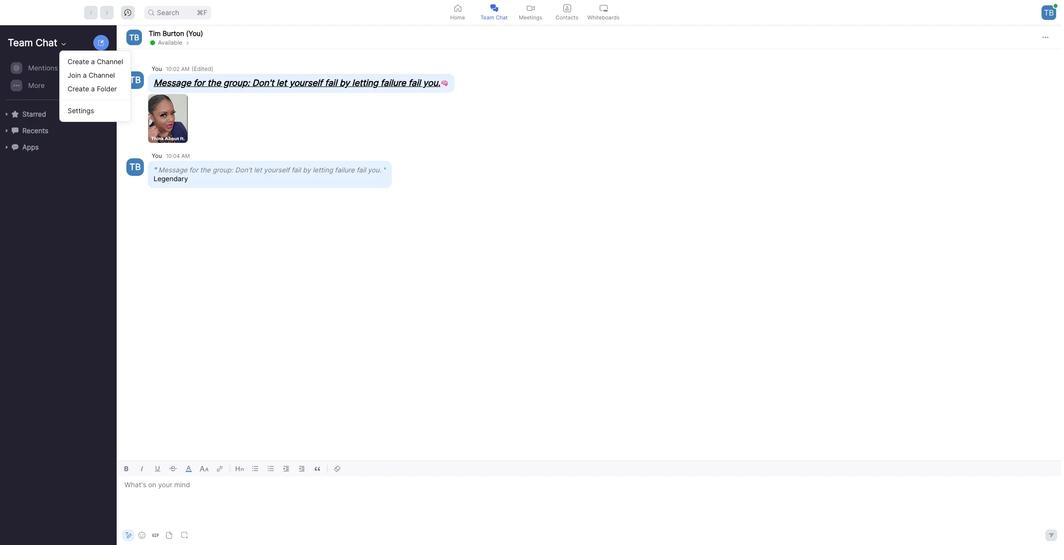 Task type: locate. For each thing, give the bounding box(es) containing it.
1 vertical spatial channel
[[89, 71, 115, 79]]

0 vertical spatial channel
[[97, 57, 123, 66]]

create for create a folder
[[68, 85, 89, 93]]

channel up the folder
[[89, 71, 115, 79]]

channel up 'join a channel' menu item
[[97, 57, 123, 66]]

channel
[[97, 57, 123, 66], [89, 71, 115, 79]]

0 vertical spatial a
[[91, 57, 95, 66]]

create down join
[[68, 85, 89, 93]]

2 create from the top
[[68, 85, 89, 93]]

2 vertical spatial a
[[91, 85, 95, 93]]

a up join a channel
[[91, 57, 95, 66]]

a right join
[[83, 71, 87, 79]]

1 vertical spatial a
[[83, 71, 87, 79]]

0 vertical spatial create
[[68, 57, 89, 66]]

join
[[68, 71, 81, 79]]

channel for join a channel
[[89, 71, 115, 79]]

1 create from the top
[[68, 57, 89, 66]]

create up join
[[68, 57, 89, 66]]

a
[[91, 57, 95, 66], [83, 71, 87, 79], [91, 85, 95, 93]]

create a folder
[[68, 85, 117, 93]]

a down 'join a channel' menu item
[[91, 85, 95, 93]]

create for create a channel
[[68, 57, 89, 66]]

1 vertical spatial create
[[68, 85, 89, 93]]

create a channel
[[68, 57, 123, 66]]

create
[[68, 57, 89, 66], [68, 85, 89, 93]]



Task type: vqa. For each thing, say whether or not it's contained in the screenshot.
'meetings' navigation
no



Task type: describe. For each thing, give the bounding box(es) containing it.
create a channel menu item
[[60, 55, 131, 69]]

channel for create a channel
[[97, 57, 123, 66]]

a for join a channel
[[83, 71, 87, 79]]

join a channel
[[68, 71, 115, 79]]

settings menu item
[[60, 104, 131, 118]]

join a channel menu item
[[60, 69, 131, 82]]

settings
[[68, 106, 94, 115]]

create a folder menu item
[[60, 82, 131, 96]]

a for create a folder
[[91, 85, 95, 93]]

a for create a channel
[[91, 57, 95, 66]]

folder
[[97, 85, 117, 93]]



